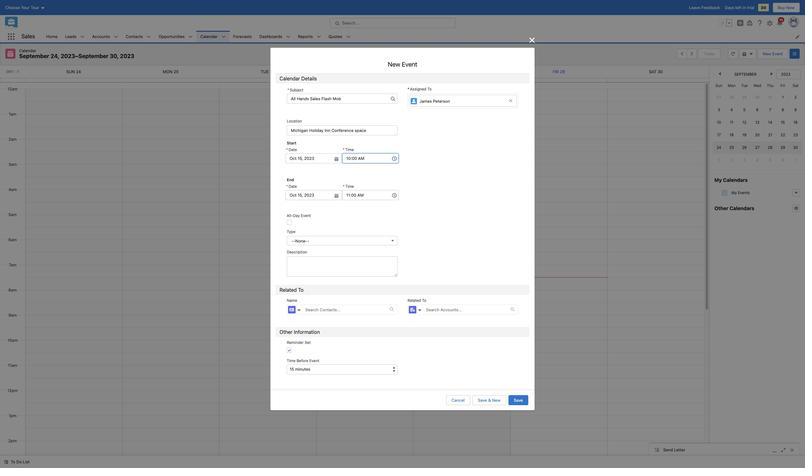 Task type: describe. For each thing, give the bounding box(es) containing it.
12
[[743, 120, 747, 125]]

my events
[[732, 191, 750, 195]]

3 - from the left
[[308, 239, 309, 244]]

fri for fri 29
[[553, 69, 559, 74]]

opportunities list item
[[155, 31, 197, 42]]

save & new button
[[473, 396, 506, 406]]

reports
[[298, 34, 313, 39]]

0 vertical spatial 25
[[174, 69, 179, 74]]

Name text field
[[302, 306, 390, 315]]

24 inside grid
[[717, 145, 722, 150]]

new event button
[[758, 49, 789, 59]]

leads
[[65, 34, 77, 39]]

gmt
[[6, 70, 14, 74]]

0 vertical spatial 26
[[270, 69, 275, 74]]

21
[[769, 133, 773, 138]]

calendar september 24, 2023–september 30, 2023
[[19, 48, 134, 59]]

1 horizontal spatial 3
[[744, 158, 746, 163]]

0 horizontal spatial 29
[[560, 69, 565, 74]]

11
[[731, 120, 734, 125]]

james peterson
[[420, 99, 450, 104]]

fri 29 button
[[553, 69, 565, 74]]

none-
[[296, 239, 308, 244]]

opportunities link
[[155, 31, 189, 42]]

left
[[736, 5, 742, 10]]

time for start
[[345, 148, 354, 152]]

mon for mon
[[728, 83, 736, 88]]

contacts
[[126, 34, 143, 39]]

2023–september
[[61, 53, 109, 59]]

send letter
[[664, 448, 686, 453]]

0 horizontal spatial new
[[388, 61, 401, 68]]

2 - from the left
[[294, 239, 296, 244]]

0 horizontal spatial new event
[[388, 61, 418, 68]]

1 horizontal spatial 29
[[743, 95, 747, 100]]

related to for related to
[[408, 299, 427, 303]]

&
[[489, 398, 491, 403]]

today button
[[699, 49, 721, 59]]

1 vertical spatial 7
[[795, 158, 797, 163]]

reminder
[[287, 341, 304, 346]]

group left today button
[[678, 49, 698, 59]]

related for new event
[[280, 288, 297, 293]]

today
[[704, 51, 716, 56]]

All-Day Event checkbox
[[287, 220, 292, 225]]

dashboards list item
[[256, 31, 294, 42]]

1 vertical spatial 6
[[782, 158, 785, 163]]

accounts
[[92, 34, 110, 39]]

0 horizontal spatial 1
[[719, 158, 720, 163]]

thu 28 button
[[455, 69, 470, 74]]

8
[[782, 108, 785, 112]]

hide items image
[[722, 190, 728, 196]]

0 horizontal spatial 5
[[744, 108, 746, 112]]

dashboards link
[[256, 31, 286, 42]]

12pm
[[7, 389, 18, 394]]

forecasts
[[233, 34, 252, 39]]

accounts image
[[409, 306, 417, 314]]

1 horizontal spatial 1
[[783, 95, 784, 100]]

* date for end
[[286, 185, 297, 189]]

james
[[420, 99, 432, 104]]

other information
[[280, 330, 320, 336]]

buy now button
[[773, 3, 801, 13]]

fri for fri
[[781, 83, 786, 88]]

events
[[738, 191, 750, 195]]

calendar details
[[280, 76, 317, 82]]

related for related to
[[408, 299, 421, 303]]

calendar for september
[[19, 48, 36, 53]]

location
[[287, 119, 302, 124]]

save for save
[[514, 398, 523, 403]]

james peterson link
[[409, 95, 517, 107]]

save button
[[509, 396, 529, 406]]

to do list button
[[0, 456, 33, 469]]

sun 24 button
[[66, 69, 81, 74]]

24,
[[51, 53, 59, 59]]

thu for thu
[[767, 83, 774, 88]]

new inside button
[[763, 51, 772, 56]]

16
[[794, 120, 798, 125]]

cancel
[[452, 398, 465, 403]]

22
[[781, 133, 786, 138]]

12am
[[8, 87, 18, 92]]

other calendars
[[715, 206, 755, 211]]

date for end
[[289, 185, 297, 189]]

to do list
[[11, 460, 30, 465]]

2 vertical spatial time
[[287, 359, 296, 364]]

4am
[[8, 187, 17, 192]]

leave feedback
[[690, 5, 720, 10]]

15
[[781, 120, 786, 125]]

reports link
[[294, 31, 317, 42]]

1am
[[9, 112, 16, 117]]

name
[[287, 299, 297, 303]]

sat for sat 30
[[650, 69, 657, 74]]

search...
[[342, 20, 359, 25]]

list
[[23, 460, 30, 465]]

1 vertical spatial text default image
[[390, 308, 394, 312]]

time for end
[[345, 185, 354, 189]]

in
[[743, 5, 747, 10]]

26 inside grid
[[743, 145, 747, 150]]

gmt −7
[[6, 70, 19, 74]]

mon 25
[[163, 69, 179, 74]]

cancel button
[[447, 396, 470, 406]]

14
[[769, 120, 773, 125]]

save & new
[[478, 398, 501, 403]]

home link
[[43, 31, 61, 42]]

1 horizontal spatial 4
[[757, 158, 759, 163]]

fri 29
[[553, 69, 565, 74]]

before
[[297, 359, 309, 364]]

2023
[[120, 53, 134, 59]]

0 vertical spatial 7
[[770, 108, 772, 112]]

wed 27
[[357, 69, 373, 74]]

tue 26
[[261, 69, 275, 74]]

type
[[287, 230, 296, 235]]

days
[[726, 5, 735, 10]]

calendar list item
[[197, 31, 230, 42]]

group down end
[[286, 184, 342, 201]]

contacts link
[[122, 31, 147, 42]]

1 horizontal spatial 28
[[730, 95, 735, 100]]

7am
[[9, 263, 17, 268]]

0 vertical spatial 24
[[76, 69, 81, 74]]

my for my calendars
[[715, 178, 722, 183]]

2 horizontal spatial 27
[[756, 145, 760, 150]]

1 vertical spatial 2
[[731, 158, 733, 163]]

1 - from the left
[[292, 239, 294, 244]]

* time for end
[[343, 185, 354, 189]]

all-
[[287, 214, 293, 219]]

tue for tue
[[742, 83, 748, 88]]

1pm
[[9, 414, 17, 419]]

18
[[730, 133, 734, 138]]

group down start
[[286, 147, 342, 164]]

new inside "button"
[[493, 398, 501, 403]]

reports list item
[[294, 31, 325, 42]]

6am
[[8, 238, 17, 243]]

--none-- button
[[287, 236, 398, 246]]

details
[[302, 76, 317, 82]]



Task type: vqa. For each thing, say whether or not it's contained in the screenshot.
the Location
yes



Task type: locate. For each thing, give the bounding box(es) containing it.
9
[[795, 108, 797, 112]]

Related To text field
[[423, 306, 511, 315]]

1 date from the top
[[289, 148, 297, 152]]

23
[[794, 133, 799, 138]]

all-day event
[[287, 214, 311, 219]]

day
[[293, 214, 300, 219]]

calendar link
[[197, 31, 221, 42]]

forecasts link
[[230, 31, 256, 42]]

calendars
[[724, 178, 748, 183], [730, 206, 755, 211]]

0 vertical spatial mon
[[163, 69, 173, 74]]

quotes
[[329, 34, 343, 39]]

1 horizontal spatial related
[[408, 299, 421, 303]]

save inside button
[[514, 398, 523, 403]]

save right &
[[514, 398, 523, 403]]

1 vertical spatial fri
[[781, 83, 786, 88]]

0 horizontal spatial sat
[[650, 69, 657, 74]]

send letter link
[[650, 444, 800, 458]]

1 horizontal spatial 25
[[730, 145, 735, 150]]

1 horizontal spatial save
[[514, 398, 523, 403]]

13
[[756, 120, 760, 125]]

calendars for my calendars
[[724, 178, 748, 183]]

1 vertical spatial wed
[[754, 83, 762, 88]]

17
[[718, 133, 721, 138]]

3am
[[8, 162, 17, 167]]

my calendars
[[715, 178, 748, 183]]

save left &
[[478, 398, 487, 403]]

mon for mon 25
[[163, 69, 173, 74]]

6 up 13
[[757, 108, 759, 112]]

send
[[664, 448, 674, 453]]

2 save from the left
[[514, 398, 523, 403]]

contacts image
[[288, 306, 296, 314]]

do
[[16, 460, 22, 465]]

0 vertical spatial date
[[289, 148, 297, 152]]

1 horizontal spatial my
[[732, 191, 737, 195]]

1 vertical spatial other
[[280, 330, 293, 336]]

1 vertical spatial * date
[[286, 185, 297, 189]]

thu for thu 28
[[455, 69, 463, 74]]

0 vertical spatial tue
[[261, 69, 269, 74]]

time
[[345, 148, 354, 152], [345, 185, 354, 189], [287, 359, 296, 364]]

28 down 21
[[768, 145, 773, 150]]

1 vertical spatial 26
[[743, 145, 747, 150]]

thu
[[455, 69, 463, 74], [767, 83, 774, 88]]

0 vertical spatial my
[[715, 178, 722, 183]]

calendar
[[201, 34, 218, 39], [19, 48, 36, 53], [280, 76, 300, 82]]

tue inside grid
[[742, 83, 748, 88]]

0 horizontal spatial text default image
[[4, 461, 8, 465]]

dashboards
[[260, 34, 282, 39]]

1
[[783, 95, 784, 100], [719, 158, 720, 163]]

0 horizontal spatial 7
[[770, 108, 772, 112]]

accounts list item
[[88, 31, 122, 42]]

0 vertical spatial 5
[[744, 108, 746, 112]]

* subject
[[288, 88, 304, 93]]

2 vertical spatial 27
[[756, 145, 760, 150]]

0 vertical spatial time
[[345, 148, 354, 152]]

1 vertical spatial related
[[408, 299, 421, 303]]

0 horizontal spatial tue
[[261, 69, 269, 74]]

new event
[[763, 51, 784, 56], [388, 61, 418, 68]]

sat inside grid
[[793, 83, 799, 88]]

0 vertical spatial sun
[[66, 69, 75, 74]]

0 vertical spatial 2
[[795, 95, 797, 100]]

2 vertical spatial new
[[493, 398, 501, 403]]

1 up 8
[[783, 95, 784, 100]]

2 * time from the top
[[343, 185, 354, 189]]

28 up 11
[[730, 95, 735, 100]]

3 up 10
[[718, 108, 721, 112]]

0 horizontal spatial 2
[[731, 158, 733, 163]]

thu 28
[[455, 69, 470, 74]]

new event inside button
[[763, 51, 784, 56]]

0 vertical spatial calendar
[[201, 34, 218, 39]]

26
[[270, 69, 275, 74], [743, 145, 747, 150]]

group
[[719, 19, 733, 27], [678, 49, 698, 59], [286, 147, 342, 164], [286, 184, 342, 201]]

0 horizontal spatial 26
[[270, 69, 275, 74]]

1 vertical spatial september
[[735, 72, 757, 77]]

1 horizontal spatial calendar
[[201, 34, 218, 39]]

28 up james peterson "link"
[[465, 69, 470, 74]]

--none--
[[292, 239, 309, 244]]

leave
[[690, 5, 701, 10]]

thu up 31
[[767, 83, 774, 88]]

leads link
[[61, 31, 80, 42]]

sun for sun 24
[[66, 69, 75, 74]]

1 horizontal spatial 5
[[770, 158, 772, 163]]

0 horizontal spatial 3
[[718, 108, 721, 112]]

1 vertical spatial 27
[[717, 95, 722, 100]]

contacts list item
[[122, 31, 155, 42]]

1 horizontal spatial 24
[[717, 145, 722, 150]]

wed
[[357, 69, 367, 74], [754, 83, 762, 88]]

* date down start
[[286, 148, 297, 152]]

1 horizontal spatial fri
[[781, 83, 786, 88]]

calendar inside list item
[[201, 34, 218, 39]]

0 vertical spatial related to
[[280, 288, 304, 293]]

1 vertical spatial 29
[[743, 95, 747, 100]]

reminder set
[[287, 341, 311, 346]]

1 up my calendars
[[719, 158, 720, 163]]

25 inside grid
[[730, 145, 735, 150]]

0 vertical spatial other
[[715, 206, 729, 211]]

0 vertical spatial text default image
[[743, 52, 747, 56]]

4 up 11
[[731, 108, 733, 112]]

6 down 22
[[782, 158, 785, 163]]

sun for sun
[[716, 83, 723, 88]]

0 horizontal spatial 27
[[368, 69, 373, 74]]

my up hide items icon
[[715, 178, 722, 183]]

1 horizontal spatial 26
[[743, 145, 747, 150]]

2pm
[[8, 439, 17, 444]]

information
[[294, 330, 320, 336]]

related up accounts image
[[408, 299, 421, 303]]

september inside calendar september 24, 2023–september 30, 2023
[[19, 53, 49, 59]]

feedback
[[702, 5, 720, 10]]

sat for sat
[[793, 83, 799, 88]]

tue
[[261, 69, 269, 74], [742, 83, 748, 88]]

2 * date from the top
[[286, 185, 297, 189]]

mon inside grid
[[728, 83, 736, 88]]

1 horizontal spatial other
[[715, 206, 729, 211]]

0 vertical spatial new
[[763, 51, 772, 56]]

save for save & new
[[478, 398, 487, 403]]

wed for wed 27
[[357, 69, 367, 74]]

buy now
[[778, 5, 795, 10]]

inverse image
[[529, 37, 536, 44]]

30
[[761, 5, 767, 10], [658, 69, 663, 74], [756, 95, 760, 100], [794, 145, 799, 150]]

opportunities
[[159, 34, 185, 39]]

september
[[19, 53, 49, 59], [735, 72, 757, 77]]

0 horizontal spatial mon
[[163, 69, 173, 74]]

None text field
[[287, 94, 398, 104], [342, 154, 399, 164], [286, 190, 342, 201], [287, 94, 398, 104], [342, 154, 399, 164], [286, 190, 342, 201]]

0 vertical spatial 4
[[731, 108, 733, 112]]

thu inside grid
[[767, 83, 774, 88]]

25
[[174, 69, 179, 74], [730, 145, 735, 150]]

* date down end
[[286, 185, 297, 189]]

0 horizontal spatial calendar
[[19, 48, 36, 53]]

sat 30
[[650, 69, 663, 74]]

2 date from the top
[[289, 185, 297, 189]]

tue for tue 26
[[261, 69, 269, 74]]

list containing home
[[43, 31, 806, 42]]

other for other information
[[280, 330, 293, 336]]

letter
[[675, 448, 686, 453]]

wed 27 button
[[357, 69, 373, 74]]

calendar inside calendar september 24, 2023–september 30, 2023
[[19, 48, 36, 53]]

start
[[287, 141, 297, 146]]

7 down 23 in the top right of the page
[[795, 158, 797, 163]]

my
[[715, 178, 722, 183], [732, 191, 737, 195]]

1 horizontal spatial 7
[[795, 158, 797, 163]]

1 horizontal spatial new
[[493, 398, 501, 403]]

2 up 9
[[795, 95, 797, 100]]

date for start
[[289, 148, 297, 152]]

now
[[787, 5, 795, 10]]

0 horizontal spatial 4
[[731, 108, 733, 112]]

calendars down my events
[[730, 206, 755, 211]]

other for other calendars
[[715, 206, 729, 211]]

1 vertical spatial calendars
[[730, 206, 755, 211]]

0 vertical spatial fri
[[553, 69, 559, 74]]

new
[[763, 51, 772, 56], [388, 61, 401, 68], [493, 398, 501, 403]]

Description text field
[[287, 257, 398, 277]]

1 vertical spatial * time
[[343, 185, 354, 189]]

2 up my calendars
[[731, 158, 733, 163]]

0 horizontal spatial 6
[[757, 108, 759, 112]]

0 horizontal spatial my
[[715, 178, 722, 183]]

0 vertical spatial * date
[[286, 148, 297, 152]]

1 vertical spatial mon
[[728, 83, 736, 88]]

text default image
[[743, 52, 747, 56], [390, 308, 394, 312], [4, 461, 8, 465]]

calendars for other calendars
[[730, 206, 755, 211]]

text default image
[[750, 52, 754, 56], [795, 191, 799, 195], [795, 206, 799, 211], [511, 308, 515, 312], [297, 309, 302, 313], [418, 309, 422, 313]]

to
[[428, 87, 432, 92], [298, 288, 304, 293], [422, 299, 427, 303], [11, 460, 15, 465]]

0 horizontal spatial related to
[[280, 288, 304, 293]]

other up reminder
[[280, 330, 293, 336]]

7 down 31
[[770, 108, 772, 112]]

0 vertical spatial calendars
[[724, 178, 748, 183]]

text default image left accounts image
[[390, 308, 394, 312]]

quotes link
[[325, 31, 346, 42]]

1 * time from the top
[[343, 148, 354, 152]]

leave feedback link
[[690, 5, 720, 10]]

home
[[46, 34, 58, 39]]

related up the name
[[280, 288, 297, 293]]

1 save from the left
[[478, 398, 487, 403]]

1 vertical spatial 5
[[770, 158, 772, 163]]

10
[[717, 120, 722, 125]]

1 vertical spatial sun
[[716, 83, 723, 88]]

other down hide items icon
[[715, 206, 729, 211]]

date down end
[[289, 185, 297, 189]]

11am
[[8, 363, 17, 368]]

0 vertical spatial 27
[[368, 69, 373, 74]]

2am
[[8, 137, 17, 142]]

10am
[[7, 338, 18, 343]]

0 vertical spatial september
[[19, 53, 49, 59]]

wed for wed
[[754, 83, 762, 88]]

5 down 21
[[770, 158, 772, 163]]

calendar for details
[[280, 76, 300, 82]]

1 vertical spatial my
[[732, 191, 737, 195]]

0 horizontal spatial 25
[[174, 69, 179, 74]]

0 horizontal spatial related
[[280, 288, 297, 293]]

quotes list item
[[325, 31, 355, 42]]

sun 24
[[66, 69, 81, 74]]

1 * date from the top
[[286, 148, 297, 152]]

1 horizontal spatial tue
[[742, 83, 748, 88]]

1 horizontal spatial 27
[[717, 95, 722, 100]]

related to up accounts image
[[408, 299, 427, 303]]

related to up the name
[[280, 288, 304, 293]]

grid
[[713, 81, 803, 167]]

* date for start
[[286, 148, 297, 152]]

1 horizontal spatial sun
[[716, 83, 723, 88]]

1 horizontal spatial 6
[[782, 158, 785, 163]]

to inside button
[[11, 460, 15, 465]]

1 horizontal spatial september
[[735, 72, 757, 77]]

2 vertical spatial 29
[[781, 145, 786, 150]]

1 vertical spatial 25
[[730, 145, 735, 150]]

text default image inside to do list button
[[4, 461, 8, 465]]

0 vertical spatial sat
[[650, 69, 657, 74]]

1 vertical spatial 3
[[744, 158, 746, 163]]

accounts link
[[88, 31, 114, 42]]

subject
[[290, 88, 304, 93]]

text default image left new event button
[[743, 52, 747, 56]]

group down "days" at the top right of the page
[[719, 19, 733, 27]]

4
[[731, 108, 733, 112], [757, 158, 759, 163]]

sat 30 button
[[650, 69, 663, 74]]

date down start
[[289, 148, 297, 152]]

buy
[[778, 5, 786, 10]]

1 vertical spatial new event
[[388, 61, 418, 68]]

assigned to
[[410, 87, 432, 92]]

2 vertical spatial 28
[[768, 145, 773, 150]]

0 vertical spatial thu
[[455, 69, 463, 74]]

sun inside grid
[[716, 83, 723, 88]]

mon 25 button
[[163, 69, 179, 74]]

my right hide items icon
[[732, 191, 737, 195]]

None text field
[[286, 154, 342, 164], [342, 190, 399, 201], [286, 154, 342, 164], [342, 190, 399, 201]]

2 horizontal spatial 29
[[781, 145, 786, 150]]

5am
[[8, 212, 17, 217]]

24 down 17
[[717, 145, 722, 150]]

wed inside grid
[[754, 83, 762, 88]]

3
[[718, 108, 721, 112], [744, 158, 746, 163]]

1 vertical spatial tue
[[742, 83, 748, 88]]

9am
[[8, 313, 17, 318]]

1 vertical spatial time
[[345, 185, 354, 189]]

sales
[[21, 33, 35, 40]]

text default image left do
[[4, 461, 8, 465]]

3 up my calendars
[[744, 158, 746, 163]]

1 vertical spatial related to
[[408, 299, 427, 303]]

event inside button
[[773, 51, 784, 56]]

8am
[[8, 288, 17, 293]]

0 vertical spatial 1
[[783, 95, 784, 100]]

0 vertical spatial 29
[[560, 69, 565, 74]]

list
[[43, 31, 806, 42]]

2 horizontal spatial 28
[[768, 145, 773, 150]]

thu up james peterson "link"
[[455, 69, 463, 74]]

19
[[743, 133, 747, 138]]

grid containing sun
[[713, 81, 803, 167]]

1 horizontal spatial 2
[[795, 95, 797, 100]]

search... button
[[330, 18, 456, 28]]

calendars up my events
[[724, 178, 748, 183]]

7
[[770, 108, 772, 112], [795, 158, 797, 163]]

1 vertical spatial 1
[[719, 158, 720, 163]]

Location text field
[[287, 126, 398, 136]]

my for my events
[[732, 191, 737, 195]]

4 down 20
[[757, 158, 759, 163]]

leads list item
[[61, 31, 88, 42]]

* time for start
[[343, 148, 354, 152]]

save inside "button"
[[478, 398, 487, 403]]

0 vertical spatial 28
[[465, 69, 470, 74]]

0 horizontal spatial 24
[[76, 69, 81, 74]]

24 down 2023–september
[[76, 69, 81, 74]]

fri inside grid
[[781, 83, 786, 88]]

1 vertical spatial calendar
[[19, 48, 36, 53]]

5 up 12
[[744, 108, 746, 112]]

related to for new event
[[280, 288, 304, 293]]

2
[[795, 95, 797, 100], [731, 158, 733, 163]]



